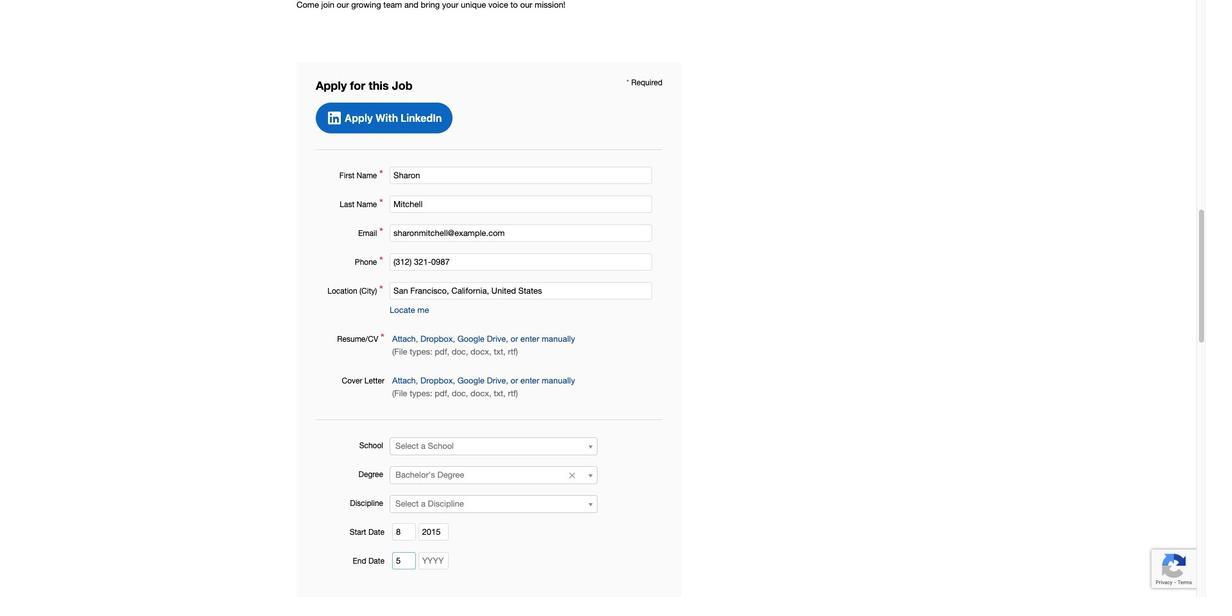 Task type: describe. For each thing, give the bounding box(es) containing it.
Education Start Year text field
[[418, 524, 449, 542]]

Education End Year text field
[[418, 553, 449, 570]]



Task type: locate. For each thing, give the bounding box(es) containing it.
None text field
[[390, 167, 652, 185], [390, 225, 652, 242], [390, 167, 652, 185], [390, 225, 652, 242]]

Education Start Month text field
[[392, 524, 416, 542]]

Education End Month text field
[[392, 553, 416, 570]]

None text field
[[390, 196, 652, 213], [390, 254, 652, 271], [390, 283, 652, 300], [390, 196, 652, 213], [390, 254, 652, 271], [390, 283, 652, 300]]



Task type: vqa. For each thing, say whether or not it's contained in the screenshot.
9th option from the top of the results list box
no



